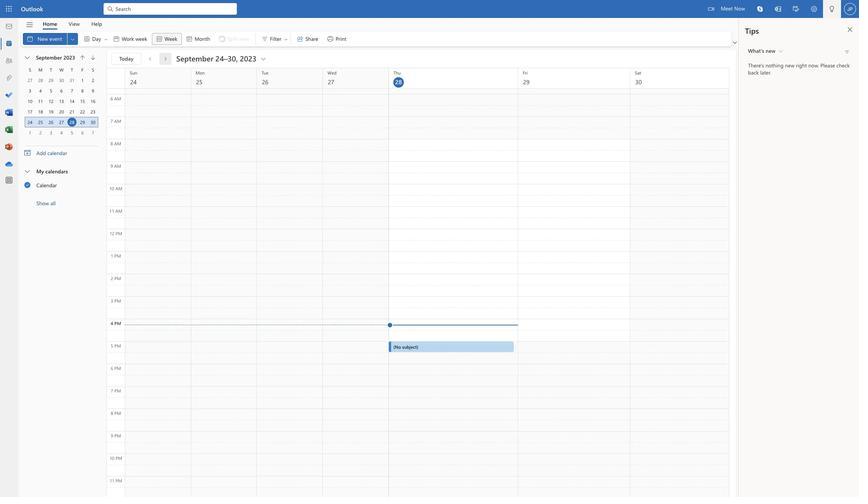 Task type: vqa. For each thing, say whether or not it's contained in the screenshot.


Task type: describe. For each thing, give the bounding box(es) containing it.
1 vertical spatial 3 button
[[47, 128, 56, 137]]

8 pm
[[111, 411, 121, 417]]

2 horizontal spatial 2023
[[240, 53, 257, 63]]

september 24–30, 2023 
[[176, 53, 267, 63]]

6 right 16
[[111, 96, 113, 102]]


[[80, 56, 85, 60]]

1 tips region from the left
[[717, 18, 859, 498]]

outlook banner
[[0, 0, 859, 19]]

 filter 
[[261, 35, 288, 43]]

outlook link
[[21, 0, 43, 18]]

powerpoint image
[[5, 144, 13, 151]]

pm for 1 pm
[[114, 253, 121, 259]]

calendar
[[47, 149, 67, 157]]

application containing tips
[[0, 0, 859, 498]]

10 for 10 pm
[[110, 456, 114, 462]]

week
[[165, 35, 177, 42]]

excel image
[[5, 126, 13, 134]]

word image
[[5, 109, 13, 117]]

28 for 28 button within the cell
[[70, 119, 75, 125]]

 button
[[732, 39, 739, 47]]

14 button
[[68, 97, 77, 106]]

 inside  filter 
[[284, 37, 288, 41]]

7 up the "8 pm"
[[111, 388, 113, 394]]


[[811, 6, 817, 12]]

 for  filter 
[[261, 35, 269, 43]]

2 horizontal spatial 1
[[111, 253, 113, 259]]

10 for 10 am
[[109, 186, 114, 192]]

tue 26
[[262, 70, 268, 86]]

2 horizontal spatial 2
[[111, 276, 113, 282]]

3 for leftmost 3 button
[[29, 88, 31, 94]]

21
[[70, 109, 74, 115]]

 button
[[77, 53, 88, 63]]

 button for 
[[67, 33, 78, 45]]


[[186, 35, 193, 43]]

31 button
[[68, 76, 77, 85]]

pm for 5 pm
[[114, 343, 121, 349]]

am for 6 am
[[114, 96, 121, 102]]

1 horizontal spatial 2
[[92, 77, 94, 83]]

6 down "22"
[[81, 130, 84, 136]]

 for  popup button
[[733, 41, 737, 45]]

24 inside sun 24
[[130, 78, 137, 86]]

m
[[38, 67, 43, 73]]


[[107, 5, 114, 13]]

2023 inside selected date september 28, 2023
[[18, 76, 29, 83]]

subject)
[[402, 344, 418, 350]]

1 horizontal spatial 27
[[59, 119, 64, 125]]


[[91, 56, 95, 60]]

mail image
[[5, 23, 13, 30]]

today button
[[111, 53, 141, 65]]

 work week
[[113, 35, 147, 43]]

t for tuesday element
[[50, 67, 52, 73]]

 print
[[327, 35, 346, 43]]

0 vertical spatial 5
[[50, 88, 52, 94]]

add calendar
[[36, 149, 67, 157]]

pm for 12 pm
[[116, 231, 122, 237]]

s for sunday element
[[29, 67, 31, 73]]

home
[[43, 20, 57, 27]]

 for 
[[844, 49, 850, 55]]

1 horizontal spatial 30
[[91, 119, 95, 125]]

0 horizontal spatial 5 button
[[47, 86, 56, 95]]

jp
[[847, 6, 853, 12]]

0 horizontal spatial 30
[[59, 77, 64, 83]]

new inside there's nothing new right now. please check back later.
[[785, 62, 795, 69]]

today
[[119, 55, 133, 62]]

am for 11 am
[[115, 208, 122, 214]]

14
[[70, 98, 74, 104]]

12 button
[[47, 97, 56, 106]]

11 am
[[109, 208, 122, 214]]

28 inside 'thu 28'
[[395, 78, 402, 86]]

am for 7 am
[[114, 118, 121, 124]]

selected
[[18, 48, 38, 55]]

5 pm
[[111, 343, 121, 349]]

0 vertical spatial 7 button
[[68, 86, 77, 95]]

0 vertical spatial 2 button
[[89, 76, 98, 85]]

1 horizontal spatial 1 button
[[78, 76, 87, 85]]

0 horizontal spatial 1
[[29, 130, 31, 136]]

meet
[[721, 5, 733, 12]]

4 for leftmost 4 button
[[39, 88, 42, 94]]

0 horizontal spatial 28 button
[[36, 76, 45, 85]]


[[156, 35, 163, 43]]


[[708, 6, 714, 12]]

pm for 3 pm
[[114, 298, 121, 304]]

wednesday element
[[56, 65, 67, 75]]

7 down 31
[[71, 88, 73, 94]]

6 up 13 button
[[60, 88, 63, 94]]

 new event
[[26, 35, 62, 43]]

12 for 12
[[49, 98, 53, 104]]

 day 
[[83, 35, 108, 43]]

1 pm
[[111, 253, 121, 259]]

back
[[748, 69, 759, 76]]

26 inside tue 26
[[262, 78, 268, 86]]

2 horizontal spatial 4
[[111, 321, 113, 327]]

1 vertical spatial 29 button
[[78, 118, 87, 127]]

28 cell
[[67, 117, 77, 128]]

0 vertical spatial 6 button
[[57, 86, 66, 95]]

tab list containing home
[[37, 18, 108, 30]]

there's nothing new right now. please check back later.
[[748, 62, 850, 76]]

saturday element
[[88, 65, 98, 75]]

2 tips region from the left
[[739, 18, 859, 498]]

september for 2023
[[36, 54, 62, 61]]

am for 9 am
[[114, 163, 121, 169]]

w
[[59, 67, 64, 73]]

9 for 9 pm
[[111, 433, 113, 439]]

share
[[305, 35, 318, 42]]

23
[[91, 109, 95, 115]]

(no subject) button
[[391, 342, 514, 353]]

view button
[[63, 18, 85, 30]]

1 vertical spatial 1 button
[[26, 128, 35, 137]]

thu 28
[[393, 70, 402, 86]]

sun 24
[[130, 70, 137, 86]]

calendar
[[36, 182, 57, 189]]

wed
[[328, 70, 337, 76]]

1 horizontal spatial 5 button
[[68, 128, 77, 137]]

28,
[[18, 69, 25, 76]]

 button
[[787, 0, 805, 19]]

0 horizontal spatial 29 button
[[47, 76, 56, 85]]

9 pm
[[111, 433, 121, 439]]

right
[[796, 62, 807, 69]]

13
[[59, 98, 64, 104]]

new
[[38, 35, 48, 42]]

29 inside fri 29
[[523, 78, 530, 86]]

show all button
[[18, 197, 104, 210]]

selected date september 28, 2023, today's date september 28, 2023 group
[[18, 48, 101, 146]]

new inside 'field'
[[766, 47, 776, 54]]

0 horizontal spatial 3 button
[[26, 86, 35, 95]]

6 am
[[111, 96, 121, 102]]

view
[[69, 20, 80, 27]]

0 horizontal spatial 29
[[49, 77, 53, 83]]

help button
[[86, 18, 108, 30]]

calendar image
[[5, 40, 13, 48]]

1 vertical spatial 30 button
[[89, 118, 98, 127]]

28 button inside cell
[[68, 118, 77, 127]]

 button
[[751, 0, 769, 18]]

1 horizontal spatial 6 button
[[78, 128, 87, 137]]

there's
[[748, 62, 764, 69]]

7 am
[[111, 118, 121, 124]]

2 vertical spatial 5
[[111, 343, 113, 349]]

my
[[36, 168, 44, 175]]

check
[[837, 62, 850, 69]]

nothing
[[766, 62, 784, 69]]

date
[[18, 55, 28, 62]]

wed 27
[[328, 70, 337, 86]]

pm for 9 pm
[[114, 433, 121, 439]]

more apps image
[[5, 177, 13, 185]]

19 button
[[47, 107, 56, 116]]

 share
[[296, 35, 318, 43]]

 inside september 24–30, 2023 
[[260, 55, 267, 62]]

tuesday element
[[46, 65, 56, 75]]

left-rail-appbar navigation
[[2, 18, 17, 173]]

fri
[[523, 70, 528, 76]]



Task type: locate. For each thing, give the bounding box(es) containing it.
1 horizontal spatial 28
[[70, 119, 75, 125]]

0 vertical spatial 26
[[262, 78, 268, 86]]

new group
[[23, 32, 254, 47]]

t right w
[[71, 67, 73, 73]]

tab list
[[37, 18, 108, 30]]

1 button down "24" button
[[26, 128, 35, 137]]

9 for 9 am
[[111, 163, 113, 169]]

28 for the left 28 button
[[38, 77, 43, 83]]

 button
[[22, 18, 37, 31]]

september
[[176, 53, 213, 63], [36, 54, 62, 61], [18, 62, 43, 69]]

2 vertical spatial 11
[[110, 478, 114, 484]]

5 up 12 button
[[50, 88, 52, 94]]

24–30,
[[216, 53, 238, 63]]

28 button
[[36, 76, 45, 85], [68, 118, 77, 127]]

pm for 4 pm
[[114, 321, 121, 327]]

am down 6 am
[[114, 118, 121, 124]]

30 button down 23 at the left of page
[[89, 118, 98, 127]]

1 vertical spatial 
[[25, 55, 30, 60]]

help
[[91, 20, 102, 27]]

8 up 9 pm
[[111, 411, 113, 417]]

11 button
[[36, 97, 45, 106]]

1 vertical spatial 10
[[109, 186, 114, 192]]

2 vertical spatial 3
[[111, 298, 113, 304]]

1 vertical spatial 3
[[50, 130, 52, 136]]

 left the filter
[[261, 35, 269, 43]]

0 horizontal spatial 3
[[29, 88, 31, 94]]

people image
[[5, 57, 13, 65]]

tips region
[[717, 18, 859, 498], [739, 18, 859, 498]]

 right day
[[104, 37, 108, 41]]

30 down sat
[[635, 78, 642, 86]]

0 vertical spatial new
[[766, 47, 776, 54]]

28 down m
[[38, 77, 43, 83]]

1 vertical spatial 9
[[111, 163, 113, 169]]

1 horizontal spatial 1
[[81, 77, 84, 83]]

10 down 9 pm
[[110, 456, 114, 462]]

1 horizontal spatial 7 button
[[89, 128, 98, 137]]

1 horizontal spatial 24
[[130, 78, 137, 86]]

9 down the "8 pm"
[[111, 433, 113, 439]]

(no
[[393, 344, 401, 350]]

2 vertical spatial 8
[[111, 411, 113, 417]]

7 up 8 am
[[111, 118, 113, 124]]

2 down 25 button
[[39, 130, 42, 136]]

29 button
[[47, 76, 56, 85], [78, 118, 87, 127]]

30 left 31
[[59, 77, 64, 83]]

0 horizontal spatial 2023
[[18, 76, 29, 83]]

files image
[[5, 75, 13, 82]]

30
[[59, 77, 64, 83], [635, 78, 642, 86], [91, 119, 95, 125]]

1 t from the left
[[50, 67, 52, 73]]

4 up calendar
[[60, 130, 63, 136]]

2 horizontal spatial 27
[[328, 78, 334, 86]]

 up tue
[[260, 55, 267, 62]]

1 right 31 button
[[81, 77, 84, 83]]


[[26, 21, 34, 29]]

6
[[60, 88, 63, 94], [111, 96, 113, 102], [81, 130, 84, 136], [111, 366, 113, 372]]

27 button left 28 cell
[[57, 118, 66, 127]]


[[70, 36, 76, 42], [104, 37, 108, 41], [284, 37, 288, 41], [260, 55, 267, 62]]

0 vertical spatial 
[[733, 41, 737, 45]]

 search field
[[104, 0, 237, 17]]

27
[[28, 77, 32, 83], [328, 78, 334, 86], [59, 119, 64, 125]]


[[24, 182, 31, 188]]

2 horizontal spatial 3
[[111, 298, 113, 304]]

26 inside 26 button
[[49, 119, 53, 125]]

2 horizontal spatial 30
[[635, 78, 642, 86]]

0 horizontal spatial t
[[50, 67, 52, 73]]

1 horizontal spatial new
[[785, 62, 795, 69]]

26 right 25 button
[[49, 119, 53, 125]]

5 down 28 cell
[[71, 130, 73, 136]]

0 horizontal spatial 
[[261, 35, 269, 43]]

0 vertical spatial 10
[[28, 98, 32, 104]]

jp button
[[841, 0, 859, 18]]

6 button
[[57, 86, 66, 95], [78, 128, 87, 137]]

mon 25
[[196, 70, 205, 86]]

0 vertical spatial 3
[[29, 88, 31, 94]]

9 button
[[89, 86, 98, 95]]

4 button up calendar
[[57, 128, 66, 137]]

1 horizontal spatial 26
[[262, 78, 268, 86]]

1 horizontal spatial 2 button
[[89, 76, 98, 85]]

5 button down 28 cell
[[68, 128, 77, 137]]

share group
[[293, 32, 351, 47]]

0 vertical spatial 5 button
[[47, 86, 56, 95]]

1 vertical spatial 11
[[109, 208, 114, 214]]

3 up 4 pm
[[111, 298, 113, 304]]

1 horizontal spatial 4 button
[[57, 128, 66, 137]]

please
[[821, 62, 835, 69]]

11
[[38, 98, 43, 104], [109, 208, 114, 214], [110, 478, 114, 484]]

29 button right 28 cell
[[78, 118, 87, 127]]

thursday element
[[67, 65, 77, 75]]

4 pm
[[111, 321, 121, 327]]

what's
[[748, 47, 764, 54]]

2 vertical spatial 1
[[111, 253, 113, 259]]

0 horizontal spatial new
[[766, 47, 776, 54]]

8 inside button
[[81, 88, 84, 94]]

show all
[[36, 200, 56, 207]]

8 for 8
[[81, 88, 84, 94]]

pm down 10 pm
[[116, 478, 122, 484]]

0 vertical spatial 25
[[196, 78, 203, 86]]

pm down the "8 pm"
[[114, 433, 121, 439]]

monday element
[[35, 65, 46, 75]]

 month
[[186, 35, 210, 43]]

list box containing my calendars
[[18, 164, 104, 210]]

7 down 23 at the left of page
[[92, 130, 94, 136]]

22
[[80, 109, 85, 115]]

30 down 23 at the left of page
[[91, 119, 95, 125]]

pm down 12 pm
[[114, 253, 121, 259]]

pm up 9 pm
[[114, 411, 121, 417]]

24 down sun
[[130, 78, 137, 86]]

10 inside button
[[28, 98, 32, 104]]

1 vertical spatial 2
[[39, 130, 42, 136]]

1 vertical spatial new
[[785, 62, 795, 69]]

5 up 6 pm
[[111, 343, 113, 349]]

8 for 8 pm
[[111, 411, 113, 417]]

0 horizontal spatial 30 button
[[57, 76, 66, 85]]

0 vertical spatial 1
[[81, 77, 84, 83]]

thu
[[393, 70, 401, 76]]

s right 28,
[[29, 67, 31, 73]]

0 vertical spatial 11
[[38, 98, 43, 104]]

3 for the bottom 3 button
[[50, 130, 52, 136]]

1 horizontal spatial 4
[[60, 130, 63, 136]]

30 inside the sat 30
[[635, 78, 642, 86]]

t for thursday element
[[71, 67, 73, 73]]

0 vertical spatial 4
[[39, 88, 42, 94]]

2 horizontal spatial 5
[[111, 343, 113, 349]]

12 up 1 pm
[[110, 231, 114, 237]]

0 vertical spatial 9
[[92, 88, 94, 94]]

pm up the "8 pm"
[[114, 388, 121, 394]]

1 horizontal spatial 5
[[71, 130, 73, 136]]

pm up 6 pm
[[114, 343, 121, 349]]

0 horizontal spatial  button
[[67, 33, 78, 45]]

11 for 11 pm
[[110, 478, 114, 484]]

9 inside button
[[92, 88, 94, 94]]

 button
[[144, 53, 156, 65]]

0 vertical spatial 28 button
[[36, 76, 45, 85]]

12 pm
[[110, 231, 122, 237]]

24 button
[[26, 118, 35, 127]]

1 horizontal spatial t
[[71, 67, 73, 73]]

11 pm
[[110, 478, 122, 484]]

september 2023
[[36, 54, 75, 61]]

1 down 12 pm
[[111, 253, 113, 259]]

2023 down sunday element
[[18, 76, 29, 83]]

12
[[49, 98, 53, 104], [110, 231, 114, 237]]

 week
[[156, 35, 177, 43]]

 inside  day 
[[104, 37, 108, 41]]

3 button up 10 button
[[26, 86, 35, 95]]

27 down 'wed'
[[328, 78, 334, 86]]

filter
[[270, 35, 281, 42]]

20 button
[[57, 107, 66, 116]]

0 horizontal spatial 27
[[28, 77, 32, 83]]

pm for 10 pm
[[116, 456, 122, 462]]

pm up 4 pm
[[114, 298, 121, 304]]

9 for 9
[[92, 88, 94, 94]]

to do image
[[5, 92, 13, 99]]

5 button up 12 button
[[47, 86, 56, 95]]

 button right day
[[103, 33, 109, 45]]

1 horizontal spatial 27 button
[[57, 118, 66, 127]]

7 button down 23 at the left of page
[[89, 128, 98, 137]]

september for 24–30,
[[176, 53, 213, 63]]

 inside  popup button
[[733, 41, 737, 45]]

am
[[114, 96, 121, 102], [114, 118, 121, 124], [114, 141, 121, 147], [114, 163, 121, 169], [115, 186, 122, 192], [115, 208, 122, 214]]

8 for 8 am
[[111, 141, 113, 147]]

1 horizontal spatial 3 button
[[47, 128, 56, 137]]

1 horizontal spatial 29 button
[[78, 118, 87, 127]]

22 button
[[78, 107, 87, 116]]

27 button down sunday element
[[26, 76, 35, 85]]

pm for 6 pm
[[114, 366, 121, 372]]

8 up the 9 am
[[111, 141, 113, 147]]

0 horizontal spatial 4 button
[[36, 86, 45, 95]]

am down 7 am
[[114, 141, 121, 147]]

my calendars
[[36, 168, 68, 175]]

2 button down saturday element
[[89, 76, 98, 85]]

onedrive image
[[5, 161, 13, 168]]

pm down 1 pm
[[114, 276, 121, 282]]

now.
[[809, 62, 819, 69]]

 button
[[769, 0, 787, 19]]

2 horizontal spatial 28
[[395, 78, 402, 86]]

4 up 11 "button"
[[39, 88, 42, 94]]

10 am
[[109, 186, 122, 192]]

6 button down "22"
[[78, 128, 87, 137]]

9 up the 16 button
[[92, 88, 94, 94]]

2 vertical spatial 
[[25, 169, 30, 174]]

pm
[[116, 231, 122, 237], [114, 253, 121, 259], [114, 276, 121, 282], [114, 298, 121, 304], [114, 321, 121, 327], [114, 343, 121, 349], [114, 366, 121, 372], [114, 388, 121, 394], [114, 411, 121, 417], [114, 433, 121, 439], [116, 456, 122, 462], [116, 478, 122, 484]]

1 vertical spatial 7 button
[[89, 128, 98, 137]]

4 button up 11 "button"
[[36, 86, 45, 95]]

fri 29
[[523, 70, 530, 86]]

day
[[92, 35, 101, 42]]

pm down 11 am on the top of the page
[[116, 231, 122, 237]]

outlook
[[21, 5, 43, 13]]

7 button down 31
[[68, 86, 77, 95]]

new right what's
[[766, 47, 776, 54]]

7
[[71, 88, 73, 94], [111, 118, 113, 124], [92, 130, 94, 136], [111, 388, 113, 394]]

 for  dropdown button
[[25, 55, 30, 60]]

1 vertical spatial 27 button
[[57, 118, 66, 127]]

28 inside 28 cell
[[70, 119, 75, 125]]

application
[[0, 0, 859, 498]]

2 vertical spatial 10
[[110, 456, 114, 462]]

2  button from the left
[[103, 33, 109, 45]]

pm for 2 pm
[[114, 276, 121, 282]]

new left right
[[785, 62, 795, 69]]

1 vertical spatial 28 button
[[68, 118, 77, 127]]

2 button down 25 button
[[36, 128, 45, 137]]

16
[[91, 98, 95, 104]]

am down the 9 am
[[115, 186, 122, 192]]

s for saturday element
[[92, 67, 94, 73]]


[[147, 56, 153, 62]]

all
[[50, 200, 56, 207]]

0 vertical spatial 4 button
[[36, 86, 45, 95]]

29 down tuesday element
[[49, 77, 53, 83]]

1 horizontal spatial 29
[[80, 119, 85, 125]]

pm down 9 pm
[[116, 456, 122, 462]]

meet now
[[721, 5, 745, 12]]

1 vertical spatial 12
[[110, 231, 114, 237]]

1 horizontal spatial 25
[[196, 78, 203, 86]]

 button left 
[[67, 33, 78, 45]]

 button for 
[[103, 33, 109, 45]]

23 button
[[89, 107, 98, 116]]

(no subject)
[[393, 344, 418, 350]]

27 button
[[26, 76, 35, 85], [57, 118, 66, 127]]

0 horizontal spatial 24
[[28, 119, 32, 125]]


[[113, 35, 120, 43]]

20
[[59, 109, 64, 115]]

am for 8 am
[[114, 141, 121, 147]]


[[775, 6, 781, 12]]

1 down "24" button
[[29, 130, 31, 136]]

3 button down 26 button
[[47, 128, 56, 137]]

10 up 17 button
[[28, 98, 32, 104]]

21 button
[[68, 107, 77, 116]]

 inside  dropdown button
[[25, 55, 30, 60]]

0 horizontal spatial 2 button
[[36, 128, 45, 137]]

am down 10 am
[[115, 208, 122, 214]]


[[26, 35, 34, 43]]

1 s from the left
[[29, 67, 31, 73]]

1 horizontal spatial 30 button
[[89, 118, 98, 127]]

1 vertical spatial 26
[[49, 119, 53, 125]]

4 for the bottommost 4 button
[[60, 130, 63, 136]]

6 down the 5 pm
[[111, 366, 113, 372]]

15 button
[[78, 97, 87, 106]]

 inside  button
[[844, 49, 850, 55]]

6 button up 13 button
[[57, 86, 66, 95]]

0 vertical spatial 1 button
[[78, 76, 87, 85]]

11 up 12 pm
[[109, 208, 114, 214]]

sunday element
[[25, 65, 35, 75]]

1 vertical spatial 4 button
[[57, 128, 66, 137]]

1 horizontal spatial 
[[844, 49, 850, 55]]

10 button
[[26, 97, 35, 106]]

1 vertical spatial 
[[844, 49, 850, 55]]

11 inside "button"
[[38, 98, 43, 104]]

8 am
[[111, 141, 121, 147]]

26 button
[[47, 118, 56, 127]]

later.
[[760, 69, 771, 76]]

0 horizontal spatial 12
[[49, 98, 53, 104]]

29
[[49, 77, 53, 83], [523, 78, 530, 86], [80, 119, 85, 125]]

calendars
[[45, 168, 68, 175]]

4
[[39, 88, 42, 94], [60, 130, 63, 136], [111, 321, 113, 327]]

2 down saturday element
[[92, 77, 94, 83]]

pm up the 5 pm
[[114, 321, 121, 327]]

pm for 11 pm
[[116, 478, 122, 484]]

12 for 12 pm
[[110, 231, 114, 237]]

13 button
[[57, 97, 66, 106]]


[[757, 6, 763, 12]]

2023 right 24–30,
[[240, 53, 257, 63]]

 left 
[[70, 36, 76, 42]]

3 down 26 button
[[50, 130, 52, 136]]

11 left 12 button
[[38, 98, 43, 104]]

30 button left 31
[[57, 76, 66, 85]]

now
[[734, 5, 745, 12]]

0 vertical spatial 27 button
[[26, 76, 35, 85]]

 right the filter
[[284, 37, 288, 41]]

27 left 28 cell
[[59, 119, 64, 125]]

9 down 8 am
[[111, 163, 113, 169]]

30 button
[[57, 76, 66, 85], [89, 118, 98, 127]]

Search field
[[115, 5, 233, 13]]

2023 inside button
[[63, 54, 75, 61]]

2 t from the left
[[71, 67, 73, 73]]

27 inside wed 27
[[328, 78, 334, 86]]

t right monday element
[[50, 67, 52, 73]]

11 for 11 am
[[109, 208, 114, 214]]

0 horizontal spatial 27 button
[[26, 76, 35, 85]]

pm for 8 pm
[[114, 411, 121, 417]]

10 for 10
[[28, 98, 32, 104]]

 button
[[823, 0, 841, 19]]

28 down 21
[[70, 119, 75, 125]]

11 for 11
[[38, 98, 43, 104]]

0 horizontal spatial 4
[[39, 88, 42, 94]]

am for 10 am
[[115, 186, 122, 192]]

2 s from the left
[[92, 67, 94, 73]]

list box
[[18, 164, 104, 210]]

0 horizontal spatial 2
[[39, 130, 42, 136]]

1 horizontal spatial s
[[92, 67, 94, 73]]

mon
[[196, 70, 205, 76]]

24 down 17 button
[[28, 119, 32, 125]]

5
[[50, 88, 52, 94], [71, 130, 73, 136], [111, 343, 113, 349]]

list box inside application
[[18, 164, 104, 210]]


[[733, 41, 737, 45], [25, 55, 30, 60], [25, 169, 30, 174]]

 inside  filter 
[[261, 35, 269, 43]]

9
[[92, 88, 94, 94], [111, 163, 113, 169], [111, 433, 113, 439]]

2023
[[240, 53, 257, 63], [63, 54, 75, 61], [18, 76, 29, 83]]

28 button down m
[[36, 76, 45, 85]]

26 down tue
[[262, 78, 268, 86]]


[[162, 56, 168, 62]]

4 button
[[36, 86, 45, 95], [57, 128, 66, 137]]


[[261, 35, 269, 43], [844, 49, 850, 55]]

september inside button
[[36, 54, 62, 61]]

29 right 28 cell
[[80, 119, 85, 125]]

10
[[28, 98, 32, 104], [109, 186, 114, 192], [110, 456, 114, 462]]

1 horizontal spatial 12
[[110, 231, 114, 237]]

0 vertical spatial 30 button
[[57, 76, 66, 85]]

0 horizontal spatial 7 button
[[68, 86, 77, 95]]

1 button right 31 button
[[78, 76, 87, 85]]

0 horizontal spatial 25
[[38, 119, 43, 125]]

What's new field
[[745, 45, 786, 59]]

8 left 9 button
[[81, 88, 84, 94]]

friday element
[[77, 65, 88, 75]]

am up 7 am
[[114, 96, 121, 102]]

work
[[122, 35, 134, 42]]


[[793, 6, 799, 12]]

2 vertical spatial 9
[[111, 433, 113, 439]]

12 inside button
[[49, 98, 53, 104]]

0 vertical spatial 
[[261, 35, 269, 43]]

1 vertical spatial 25
[[38, 119, 43, 125]]

 button
[[841, 45, 853, 57]]

25 inside mon 25
[[196, 78, 203, 86]]

0 horizontal spatial 1 button
[[26, 128, 35, 137]]

sat 30
[[635, 70, 642, 86]]

25 down mon
[[196, 78, 203, 86]]

pm for 7 pm
[[114, 388, 121, 394]]

25 inside button
[[38, 119, 43, 125]]

1 button
[[78, 76, 87, 85], [26, 128, 35, 137]]

12 up 19 button
[[49, 98, 53, 104]]

24 inside button
[[28, 119, 32, 125]]

25 left 26 button
[[38, 119, 43, 125]]

 up check
[[844, 49, 850, 55]]

 button
[[805, 0, 823, 19]]

sat
[[635, 70, 641, 76]]

29 button down tuesday element
[[47, 76, 56, 85]]

1  button from the left
[[67, 33, 78, 45]]

11 down 10 pm
[[110, 478, 114, 484]]



